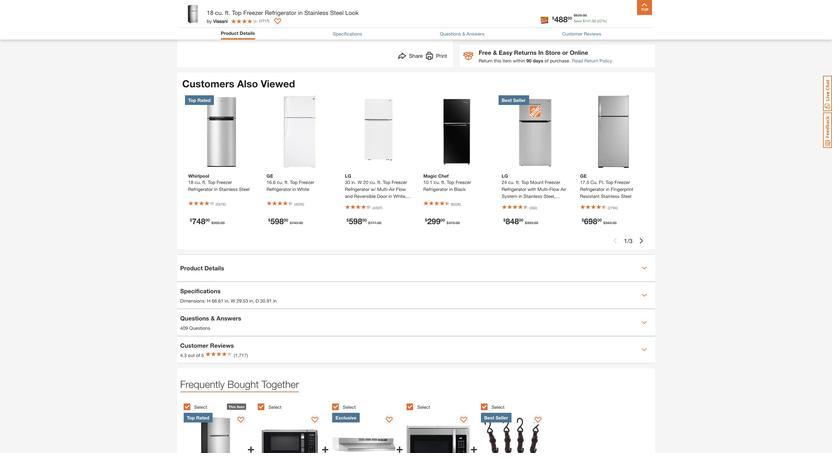 Task type: locate. For each thing, give the bounding box(es) containing it.
00
[[583, 13, 587, 17], [568, 15, 572, 20], [592, 18, 596, 23], [205, 218, 210, 223], [284, 218, 288, 223], [362, 218, 367, 223], [441, 218, 445, 223], [519, 218, 523, 223], [597, 218, 602, 223], [221, 221, 225, 225], [299, 221, 303, 225], [377, 221, 382, 225], [456, 221, 460, 225], [534, 221, 538, 225], [613, 221, 617, 225]]

w left 29.53 on the bottom
[[231, 298, 235, 304]]

1 vertical spatial specifications
[[180, 287, 221, 295]]

999 right 748
[[214, 221, 220, 225]]

stainless up hover image to zoom
[[304, 9, 329, 16]]

freezer up "5876" at the top left of page
[[217, 179, 232, 185]]

answers down 66.61
[[217, 315, 241, 322]]

1 vertical spatial product
[[180, 264, 203, 272]]

777
[[370, 221, 376, 225]]

1 in. x 12 ft. ratchet tie down with s hook (4-pack) image
[[481, 413, 545, 453]]

0 horizontal spatial ,
[[228, 298, 230, 304]]

cu.
[[215, 9, 223, 16], [195, 179, 201, 185], [277, 179, 283, 185], [370, 179, 376, 185], [434, 179, 440, 185], [508, 179, 515, 185]]

1 horizontal spatial details
[[240, 30, 255, 36]]

w right in.
[[358, 179, 362, 185]]

) for magic chef 10.1 cu. ft. top freezer refrigerator in black
[[460, 202, 461, 207]]

0 vertical spatial of
[[545, 58, 549, 63]]

fingerprint
[[611, 186, 633, 192]]

0 vertical spatial answers
[[467, 31, 484, 37]]

in inside whirlpool 18 cu. ft. top freezer refrigerator in stainless steel
[[214, 186, 218, 192]]

caret image for customer reviews
[[642, 347, 647, 353]]

best seller inside 5 / 5 "group"
[[484, 415, 508, 421]]

2 vertical spatial &
[[211, 315, 215, 322]]

select inside 5 / 5 "group"
[[492, 404, 505, 410]]

& up this
[[493, 49, 497, 56]]

1 caret image from the top
[[642, 293, 647, 298]]

1 horizontal spatial 999
[[527, 221, 533, 225]]

( for magic chef 10.1 cu. ft. top freezer refrigerator in black
[[451, 202, 452, 207]]

. inside $ 698 00 $ 949 . 00
[[612, 221, 613, 225]]

questions right 409
[[189, 325, 210, 331]]

select up 1 in. x 12 ft. ratchet tie down with s hook (4-pack) image
[[492, 404, 505, 410]]

2 caret image from the top
[[642, 347, 647, 353]]

18 cu. ft. top freezer refrigerator in stainless steel look
[[207, 9, 359, 16]]

caret image
[[642, 293, 647, 298], [642, 347, 647, 353]]

848
[[506, 217, 519, 226]]

1 flow from the left
[[396, 186, 406, 192]]

top inside whirlpool 18 cu. ft. top freezer refrigerator in stainless steel
[[208, 179, 215, 185]]

with inside lg 24 cu. ft. top mount freezer refrigerator with multi-flow air system in stainless steel, garage ready
[[528, 186, 536, 192]]

product details
[[221, 30, 255, 36], [180, 264, 224, 272]]

1 air from the left
[[389, 186, 395, 192]]

select down frequently
[[194, 404, 207, 410]]

1 horizontal spatial return
[[584, 58, 598, 63]]

freezer up white,
[[392, 179, 407, 185]]

caret image
[[642, 266, 647, 271], [642, 320, 647, 325]]

0 horizontal spatial customer reviews
[[180, 342, 234, 349]]

1 vertical spatial rated
[[196, 415, 209, 421]]

1 vertical spatial customer
[[180, 342, 208, 349]]

read return policy link
[[572, 57, 612, 64]]

select for 1 / 5 'group'
[[194, 404, 207, 410]]

None field
[[477, 0, 491, 10]]

1 horizontal spatial lg
[[502, 173, 508, 179]]

& down 66.61
[[211, 315, 215, 322]]

0 vertical spatial customer reviews
[[562, 31, 601, 37]]

0 horizontal spatial flow
[[396, 186, 406, 192]]

freezer up steel,
[[545, 179, 560, 185]]

$ inside $ 488 00
[[552, 15, 554, 20]]

( down '18 cu. ft. top freezer refrigerator in stainless steel look'
[[259, 19, 260, 23]]

) down "black"
[[460, 202, 461, 207]]

w inside specifications dimensions: h 66.61 in , w 29.53 in , d 30.91 in
[[231, 298, 235, 304]]

lg inside lg 24 cu. ft. top mount freezer refrigerator with multi-flow air system in stainless steel, garage ready
[[502, 173, 508, 179]]

answers up free
[[467, 31, 484, 37]]

0 vertical spatial questions
[[440, 31, 461, 37]]

2 lg from the left
[[502, 173, 508, 179]]

select down together
[[269, 404, 282, 410]]

5 select from the left
[[492, 404, 505, 410]]

16.6 cu. ft. top freezer refrigerator in white image
[[263, 95, 336, 169]]

18 down whirlpool
[[188, 179, 193, 185]]

refrigerator up system
[[502, 186, 526, 192]]

of
[[545, 58, 549, 63], [196, 352, 200, 358]]

refrigerator down 16.6
[[267, 186, 291, 192]]

1 horizontal spatial of
[[545, 58, 549, 63]]

2 return from the left
[[584, 58, 598, 63]]

1 horizontal spatial display image
[[386, 417, 393, 424]]

specifications down zoom
[[333, 31, 362, 37]]

ge 17.5 cu. ft. top freezer refrigerator in fingerprint resistant stainless steel
[[580, 173, 633, 199]]

392
[[530, 206, 536, 210]]

) down fingerprint
[[617, 206, 618, 210]]

ge
[[267, 173, 273, 179], [580, 173, 587, 179]]

reviews down 141
[[584, 31, 601, 37]]

questions up print
[[440, 31, 461, 37]]

1 vertical spatial reviews
[[210, 342, 234, 349]]

$ 629 . 00 save $ 141 . 00 ( 22 %)
[[574, 13, 607, 23]]

product down vissani at the top left of the page
[[221, 30, 238, 36]]

ft. right the 24
[[516, 179, 520, 185]]

now
[[537, 26, 546, 31]]

0 horizontal spatial display image
[[312, 417, 318, 424]]

icon image
[[463, 52, 474, 60]]

598
[[270, 217, 284, 226], [349, 217, 362, 226]]

2 display image from the left
[[386, 417, 393, 424]]

( up "$ 848 00 $ 999 . 00"
[[529, 206, 530, 210]]

1 vertical spatial w
[[231, 298, 235, 304]]

1 horizontal spatial multi-
[[538, 186, 550, 192]]

0 vertical spatial product
[[221, 30, 238, 36]]

questions for questions & answers 409 questions
[[180, 315, 209, 322]]

0 horizontal spatial &
[[211, 315, 215, 322]]

0 horizontal spatial steel
[[239, 186, 250, 192]]

598 for 30 in. w 20 cu. ft. top freezer refrigerator w/ multi-air flow and reversible door in white, energy star
[[349, 217, 362, 226]]

this
[[229, 405, 236, 409]]

ft. down whirlpool
[[202, 179, 206, 185]]

questions & answers
[[440, 31, 484, 37]]

& up icon
[[462, 31, 465, 37]]

.
[[582, 13, 583, 17], [591, 18, 592, 23], [220, 221, 221, 225], [298, 221, 299, 225], [376, 221, 377, 225], [455, 221, 456, 225], [533, 221, 534, 225], [612, 221, 613, 225]]

vissani
[[213, 18, 228, 24]]

( for ge 17.5 cu. ft. top freezer refrigerator in fingerprint resistant stainless steel
[[608, 206, 609, 210]]

2 ge from the left
[[580, 173, 587, 179]]

stainless up "5876" at the top left of page
[[219, 186, 238, 192]]

4 select from the left
[[417, 404, 430, 410]]

lg
[[345, 173, 351, 179], [502, 173, 508, 179]]

1 horizontal spatial ge
[[580, 173, 587, 179]]

cu. right the 10.1
[[434, 179, 440, 185]]

specifications up dimensions:
[[180, 287, 221, 295]]

0 vertical spatial with
[[547, 26, 555, 31]]

in up "5876" at the top left of page
[[214, 186, 218, 192]]

17.5
[[580, 179, 589, 185]]

top button
[[637, 0, 652, 15]]

live chat image
[[823, 76, 832, 111]]

select
[[194, 404, 207, 410], [269, 404, 282, 410], [343, 404, 356, 410], [417, 404, 430, 410], [492, 404, 505, 410]]

lg up the 24
[[502, 173, 508, 179]]

refrigerator inside lg 30 in. w 20 cu. ft. top freezer refrigerator w/ multi-air flow and reversible door in white, energy star
[[345, 186, 370, 192]]

0 vertical spatial rated
[[197, 97, 211, 103]]

questions up 409
[[180, 315, 209, 322]]

of inside free & easy returns in store or online return this item within 90 days of purchase. read return policy
[[545, 58, 549, 63]]

1 / 3
[[624, 237, 633, 244]]

1 vertical spatial best seller
[[484, 415, 508, 421]]

) down door
[[382, 206, 382, 210]]

) down white
[[303, 202, 304, 207]]

$ 698 00 $ 949 . 00
[[582, 217, 617, 226]]

questions
[[440, 31, 461, 37], [180, 315, 209, 322], [189, 325, 210, 331]]

2 select from the left
[[269, 404, 282, 410]]

1 horizontal spatial 598
[[349, 217, 362, 226]]

product up dimensions:
[[180, 264, 203, 272]]

together
[[262, 378, 299, 390]]

ft. inside lg 30 in. w 20 cu. ft. top freezer refrigerator w/ multi-air flow and reversible door in white, energy star
[[377, 179, 382, 185]]

select for the 2 / 5 group
[[269, 404, 282, 410]]

reviews up (1,717)
[[210, 342, 234, 349]]

0 vertical spatial caret image
[[642, 266, 647, 271]]

select up "exclusive"
[[343, 404, 356, 410]]

best inside 5 / 5 "group"
[[484, 415, 494, 421]]

1 horizontal spatial w
[[358, 179, 362, 185]]

999 for 748
[[214, 221, 220, 225]]

freezer inside lg 30 in. w 20 cu. ft. top freezer refrigerator w/ multi-air flow and reversible door in white, energy star
[[392, 179, 407, 185]]

display image for exclusive
[[386, 417, 393, 424]]

print button
[[426, 52, 447, 61]]

598 left 749
[[270, 217, 284, 226]]

ge for 698
[[580, 173, 587, 179]]

0 horizontal spatial details
[[204, 264, 224, 272]]

in right 30.91
[[273, 298, 277, 304]]

. inside the $ 598 00 $ 749 . 00
[[298, 221, 299, 225]]

return down free
[[479, 58, 493, 63]]

) right ready
[[536, 206, 537, 210]]

refrigerator down in.
[[345, 186, 370, 192]]

display image
[[274, 18, 281, 25], [237, 417, 244, 424], [460, 417, 467, 424]]

returns
[[514, 49, 537, 56]]

4.3
[[180, 352, 187, 358]]

ft. up vissani at the top left of the page
[[225, 9, 230, 16]]

$ 488 00
[[552, 14, 572, 24]]

1 vertical spatial steel
[[239, 186, 250, 192]]

rated inside 1 / 5 'group'
[[196, 415, 209, 421]]

specifications for specifications
[[333, 31, 362, 37]]

questions & answers button
[[440, 30, 484, 37], [440, 30, 484, 37]]

in left d
[[249, 298, 253, 304]]

with down mount
[[528, 186, 536, 192]]

18
[[207, 9, 213, 16], [188, 179, 193, 185]]

0 vertical spatial reviews
[[584, 31, 601, 37]]

answers
[[467, 31, 484, 37], [217, 315, 241, 322]]

select inside 1 / 5 'group'
[[194, 404, 207, 410]]

specifications
[[333, 31, 362, 37], [180, 287, 221, 295]]

look
[[345, 9, 359, 16]]

1 horizontal spatial customer reviews
[[562, 31, 601, 37]]

1 display image from the left
[[312, 417, 318, 424]]

2 horizontal spatial steel
[[621, 193, 631, 199]]

1 horizontal spatial seller
[[513, 97, 526, 103]]

0 horizontal spatial 598
[[270, 217, 284, 226]]

customer
[[562, 31, 583, 37], [180, 342, 208, 349]]

in inside lg 30 in. w 20 cu. ft. top freezer refrigerator w/ multi-air flow and reversible door in white, energy star
[[389, 193, 392, 199]]

ft.
[[225, 9, 230, 16], [202, 179, 206, 185], [285, 179, 289, 185], [377, 179, 382, 185], [441, 179, 446, 185], [516, 179, 520, 185]]

0 horizontal spatial seller
[[496, 415, 508, 421]]

5
[[201, 352, 204, 358]]

in left fingerprint
[[606, 186, 610, 192]]

in left white
[[292, 186, 296, 192]]

2 598 from the left
[[349, 217, 362, 226]]

or up buy now with button
[[553, 15, 560, 20]]

1 horizontal spatial display image
[[274, 18, 281, 25]]

ge inside ge 17.5 cu. ft. top freezer refrigerator in fingerprint resistant stainless steel
[[580, 173, 587, 179]]

feedback link image
[[823, 112, 832, 148]]

1.7 cu. ft. over the range sensor microwave in stainless steel image
[[407, 413, 470, 453]]

ft. right 16.6
[[285, 179, 289, 185]]

1 horizontal spatial flow
[[550, 186, 559, 192]]

stainless up ready
[[524, 193, 542, 199]]

product
[[221, 30, 238, 36], [180, 264, 203, 272]]

select inside 3 / 5 group
[[343, 404, 356, 410]]

ge up 16.6
[[267, 173, 273, 179]]

w
[[358, 179, 362, 185], [231, 298, 235, 304]]

to
[[322, 23, 326, 29]]

lg for 598
[[345, 173, 351, 179]]

) for ge 16.6 cu. ft. top freezer refrigerator in white
[[303, 202, 304, 207]]

answers for questions & answers 409 questions
[[217, 315, 241, 322]]

1 horizontal spatial reviews
[[584, 31, 601, 37]]

1 vertical spatial caret image
[[642, 347, 647, 353]]

ge inside ge 16.6 cu. ft. top freezer refrigerator in white
[[267, 173, 273, 179]]

) for lg 24 cu. ft. top mount freezer refrigerator with multi-flow air system in stainless steel, garage ready
[[536, 206, 537, 210]]

598 left the 777
[[349, 217, 362, 226]]

refrigerator down the 10.1
[[423, 186, 448, 192]]

within
[[513, 58, 525, 63]]

2 multi- from the left
[[538, 186, 550, 192]]

1 vertical spatial best
[[484, 415, 494, 421]]

refrigerator inside magic chef 10.1 cu. ft. top freezer refrigerator in black
[[423, 186, 448, 192]]

3 display image from the left
[[535, 417, 541, 424]]

out
[[188, 352, 195, 358]]

( down reversible on the left top
[[373, 206, 373, 210]]

4 / 5 group
[[407, 400, 478, 453]]

refrigerator down cu. on the right of the page
[[580, 186, 605, 192]]

display image for best seller
[[535, 417, 541, 424]]

1 / 5 group
[[184, 400, 255, 453]]

( left %)
[[597, 18, 598, 23]]

999
[[214, 221, 220, 225], [527, 221, 533, 225]]

1 horizontal spatial steel
[[330, 9, 344, 16]]

or up purchase.
[[562, 49, 568, 56]]

1 lg from the left
[[345, 173, 351, 179]]

0 vertical spatial 18
[[207, 9, 213, 16]]

629
[[576, 13, 582, 17]]

cu. up w/
[[370, 179, 376, 185]]

flow up white,
[[396, 186, 406, 192]]

top inside ge 16.6 cu. ft. top freezer refrigerator in white
[[290, 179, 298, 185]]

ready
[[518, 200, 532, 206]]

2 air from the left
[[561, 186, 566, 192]]

1 vertical spatial top rated
[[187, 415, 209, 421]]

0 vertical spatial top rated
[[188, 97, 211, 103]]

answers inside questions & answers 409 questions
[[217, 315, 241, 322]]

ft. down chef
[[441, 179, 446, 185]]

0 vertical spatial details
[[240, 30, 255, 36]]

cu. right the 24
[[508, 179, 515, 185]]

1 horizontal spatial with
[[547, 26, 555, 31]]

1 vertical spatial &
[[493, 49, 497, 56]]

freezer up white
[[299, 179, 314, 185]]

frequently bought together
[[180, 378, 299, 390]]

. inside $ 598 00 $ 777 . 00
[[376, 221, 377, 225]]

$ 848 00 $ 999 . 00
[[503, 217, 538, 226]]

$ 598 00 $ 749 . 00
[[268, 217, 303, 226]]

1717
[[260, 19, 268, 23]]

999 for 848
[[527, 221, 533, 225]]

refrigerator inside ge 17.5 cu. ft. top freezer refrigerator in fingerprint resistant stainless steel
[[580, 186, 605, 192]]

1 vertical spatial answers
[[217, 315, 241, 322]]

freezer up fingerprint
[[615, 179, 630, 185]]

customer reviews down save
[[562, 31, 601, 37]]

) down whirlpool 18 cu. ft. top freezer refrigerator in stainless steel
[[225, 202, 226, 207]]

stainless up ( 2784 )
[[601, 193, 620, 199]]

0 horizontal spatial multi-
[[377, 186, 389, 192]]

1 caret image from the top
[[642, 266, 647, 271]]

by
[[207, 18, 212, 24]]

& inside questions & answers 409 questions
[[211, 315, 215, 322]]

0 horizontal spatial ge
[[267, 173, 273, 179]]

2 horizontal spatial display image
[[535, 417, 541, 424]]

select inside the 2 / 5 group
[[269, 404, 282, 410]]

flow up steel,
[[550, 186, 559, 192]]

multi- up steel,
[[538, 186, 550, 192]]

cu. inside ge 16.6 cu. ft. top freezer refrigerator in white
[[277, 179, 283, 185]]

0 vertical spatial customer
[[562, 31, 583, 37]]

1 horizontal spatial answers
[[467, 31, 484, 37]]

best
[[502, 97, 512, 103], [484, 415, 494, 421]]

)
[[268, 19, 269, 23], [225, 202, 226, 207], [303, 202, 304, 207], [460, 202, 461, 207], [382, 206, 382, 210], [536, 206, 537, 210], [617, 206, 618, 210]]

( up 379
[[451, 202, 452, 207]]

0 vertical spatial caret image
[[642, 293, 647, 298]]

) for whirlpool 18 cu. ft. top freezer refrigerator in stainless steel
[[225, 202, 226, 207]]

299
[[427, 217, 441, 226]]

999 inside "$ 848 00 $ 999 . 00"
[[527, 221, 533, 225]]

in left "black"
[[449, 186, 453, 192]]

ge up 17.5
[[580, 173, 587, 179]]

product image image
[[182, 3, 203, 25]]

display image inside 5 / 5 "group"
[[535, 417, 541, 424]]

1 select from the left
[[194, 404, 207, 410]]

0 horizontal spatial of
[[196, 352, 200, 358]]

0 vertical spatial or
[[553, 15, 560, 20]]

cu. down whirlpool
[[195, 179, 201, 185]]

0 horizontal spatial answers
[[217, 315, 241, 322]]

&
[[462, 31, 465, 37], [493, 49, 497, 56], [211, 315, 215, 322]]

. for lg 24 cu. ft. top mount freezer refrigerator with multi-flow air system in stainless steel, garage ready
[[533, 221, 534, 225]]

print
[[436, 52, 447, 59]]

2 horizontal spatial &
[[493, 49, 497, 56]]

2 flow from the left
[[550, 186, 559, 192]]

0 horizontal spatial lg
[[345, 173, 351, 179]]

ft. right 20
[[377, 179, 382, 185]]

return right read
[[584, 58, 598, 63]]

1 horizontal spatial &
[[462, 31, 465, 37]]

0 vertical spatial steel
[[330, 9, 344, 16]]

1 horizontal spatial air
[[561, 186, 566, 192]]

1 999 from the left
[[214, 221, 220, 225]]

in.
[[351, 179, 356, 185]]

1 horizontal spatial specifications
[[333, 31, 362, 37]]

18 up the "by"
[[207, 9, 213, 16]]

multi- inside lg 30 in. w 20 cu. ft. top freezer refrigerator w/ multi-air flow and reversible door in white, energy star
[[377, 186, 389, 192]]

5 / 5 group
[[481, 400, 552, 453]]

1 vertical spatial with
[[528, 186, 536, 192]]

freezer inside lg 24 cu. ft. top mount freezer refrigerator with multi-flow air system in stainless steel, garage ready
[[545, 179, 560, 185]]

1 vertical spatial seller
[[496, 415, 508, 421]]

ft.
[[599, 179, 605, 185]]

0 horizontal spatial w
[[231, 298, 235, 304]]

0 vertical spatial specifications
[[333, 31, 362, 37]]

. inside $ 748 00 $ 999 . 00
[[220, 221, 221, 225]]

2 vertical spatial steel
[[621, 193, 631, 199]]

with right now
[[547, 26, 555, 31]]

1 horizontal spatial best
[[502, 97, 512, 103]]

0 horizontal spatial 18
[[188, 179, 193, 185]]

freezer up "black"
[[456, 179, 471, 185]]

1 vertical spatial caret image
[[642, 320, 647, 325]]

(
[[597, 18, 598, 23], [259, 19, 260, 23], [216, 202, 217, 207], [294, 202, 295, 207], [451, 202, 452, 207], [373, 206, 373, 210], [529, 206, 530, 210], [608, 206, 609, 210]]

1 horizontal spatial or
[[562, 49, 568, 56]]

0 horizontal spatial display image
[[237, 417, 244, 424]]

lg inside lg 30 in. w 20 cu. ft. top freezer refrigerator w/ multi-air flow and reversible door in white, energy star
[[345, 173, 351, 179]]

0 horizontal spatial product
[[180, 264, 203, 272]]

1 vertical spatial questions
[[180, 315, 209, 322]]

customers
[[182, 78, 234, 90]]

1 multi- from the left
[[377, 186, 389, 192]]

product details button
[[221, 30, 255, 38], [221, 30, 255, 37], [177, 255, 655, 281]]

2784
[[609, 206, 617, 210]]

d
[[256, 298, 259, 304]]

0 horizontal spatial specifications
[[180, 287, 221, 295]]

top rated inside 1 / 5 'group'
[[187, 415, 209, 421]]

select inside 4 / 5 group
[[417, 404, 430, 410]]

stainless inside lg 24 cu. ft. top mount freezer refrigerator with multi-flow air system in stainless steel, garage ready
[[524, 193, 542, 199]]

999 inside $ 748 00 $ 999 . 00
[[214, 221, 220, 225]]

customer up '4.3 out of 5'
[[180, 342, 208, 349]]

2 caret image from the top
[[642, 320, 647, 325]]

display image inside 3 / 5 group
[[386, 417, 393, 424]]

specifications inside specifications dimensions: h 66.61 in , w 29.53 in , d 30.91 in
[[180, 287, 221, 295]]

1 ge from the left
[[267, 173, 273, 179]]

, right 66.61
[[228, 298, 230, 304]]

multi- inside lg 24 cu. ft. top mount freezer refrigerator with multi-flow air system in stainless steel, garage ready
[[538, 186, 550, 192]]

freezer
[[243, 9, 263, 16], [217, 179, 232, 185], [299, 179, 314, 185], [392, 179, 407, 185], [456, 179, 471, 185], [545, 179, 560, 185], [615, 179, 630, 185]]

3 select from the left
[[343, 404, 356, 410]]

. inside "$ 848 00 $ 999 . 00"
[[533, 221, 534, 225]]

1 vertical spatial or
[[562, 49, 568, 56]]

( 5876 )
[[216, 202, 226, 207]]

energy
[[345, 200, 364, 206]]

1 598 from the left
[[270, 217, 284, 226]]

cu. up vissani at the top left of the page
[[215, 9, 223, 16]]

0 vertical spatial &
[[462, 31, 465, 37]]

( up $ 748 00 $ 999 . 00 at the left
[[216, 202, 217, 207]]

00 inside $ 488 00
[[568, 15, 572, 20]]

) for ge 17.5 cu. ft. top freezer refrigerator in fingerprint resistant stainless steel
[[617, 206, 618, 210]]

reviews
[[584, 31, 601, 37], [210, 342, 234, 349]]

stainless inside whirlpool 18 cu. ft. top freezer refrigerator in stainless steel
[[219, 186, 238, 192]]

2 999 from the left
[[527, 221, 533, 225]]

0 horizontal spatial 999
[[214, 221, 220, 225]]

1 vertical spatial customer reviews
[[180, 342, 234, 349]]

flow inside lg 24 cu. ft. top mount freezer refrigerator with multi-flow air system in stainless steel, garage ready
[[550, 186, 559, 192]]

. inside $ 299 00 $ 379 . 00
[[455, 221, 456, 225]]

in up ready
[[519, 193, 522, 199]]

display image
[[312, 417, 318, 424], [386, 417, 393, 424], [535, 417, 541, 424]]

refrigerator down whirlpool
[[188, 186, 213, 192]]

hover
[[294, 23, 306, 29]]

rated
[[197, 97, 211, 103], [196, 415, 209, 421]]

( for ge 16.6 cu. ft. top freezer refrigerator in white
[[294, 202, 295, 207]]

18 inside whirlpool 18 cu. ft. top freezer refrigerator in stainless steel
[[188, 179, 193, 185]]

999 down ( 392 )
[[527, 221, 533, 225]]

1 return from the left
[[479, 58, 493, 63]]

379
[[449, 221, 455, 225]]

refrigerator inside whirlpool 18 cu. ft. top freezer refrigerator in stainless steel
[[188, 186, 213, 192]]

customer down save
[[562, 31, 583, 37]]

details
[[240, 30, 255, 36], [204, 264, 224, 272]]

online
[[570, 49, 588, 56]]

$ 598 00 $ 777 . 00
[[347, 217, 382, 226]]

stainless inside ge 17.5 cu. ft. top freezer refrigerator in fingerprint resistant stainless steel
[[601, 193, 620, 199]]

of right days
[[545, 58, 549, 63]]

select up the 1.7 cu. ft. over the range sensor microwave in stainless steel image
[[417, 404, 430, 410]]

w inside lg 30 in. w 20 cu. ft. top freezer refrigerator w/ multi-air flow and reversible door in white, energy star
[[358, 179, 362, 185]]

( up 749
[[294, 202, 295, 207]]

cu. right 16.6
[[277, 179, 283, 185]]

magic chef 10.1 cu. ft. top freezer refrigerator in black
[[423, 173, 471, 192]]

top inside ge 17.5 cu. ft. top freezer refrigerator in fingerprint resistant stainless steel
[[606, 179, 613, 185]]

1 horizontal spatial 18
[[207, 9, 213, 16]]

& inside free & easy returns in store or online return this item within 90 days of purchase. read return policy
[[493, 49, 497, 56]]

of left '5'
[[196, 352, 200, 358]]

save
[[574, 18, 582, 23]]

seller
[[513, 97, 526, 103], [496, 415, 508, 421]]

( 2784 )
[[608, 206, 618, 210]]

display image inside the 2 / 5 group
[[312, 417, 318, 424]]

6026
[[452, 202, 460, 207]]

ft. inside ge 16.6 cu. ft. top freezer refrigerator in white
[[285, 179, 289, 185]]

488
[[554, 14, 568, 24]]

, left d
[[253, 298, 254, 304]]

freezer inside whirlpool 18 cu. ft. top freezer refrigerator in stainless steel
[[217, 179, 232, 185]]

1 horizontal spatial ,
[[253, 298, 254, 304]]

customer reviews up '5'
[[180, 342, 234, 349]]

in right 66.61
[[225, 298, 228, 304]]



Task type: vqa. For each thing, say whether or not it's contained in the screenshot.


Task type: describe. For each thing, give the bounding box(es) containing it.
reversible
[[354, 193, 376, 199]]

in inside magic chef 10.1 cu. ft. top freezer refrigerator in black
[[449, 186, 453, 192]]

2 vertical spatial questions
[[189, 325, 210, 331]]

cu. inside magic chef 10.1 cu. ft. top freezer refrigerator in black
[[434, 179, 440, 185]]

in up hover
[[298, 9, 303, 16]]

resistant
[[580, 193, 600, 199]]

) for lg 30 in. w 20 cu. ft. top freezer refrigerator w/ multi-air flow and reversible door in white, energy star
[[382, 206, 382, 210]]

policy
[[600, 58, 612, 63]]

freezer inside magic chef 10.1 cu. ft. top freezer refrigerator in black
[[456, 179, 471, 185]]

read
[[572, 58, 583, 63]]

air inside lg 30 in. w 20 cu. ft. top freezer refrigerator w/ multi-air flow and reversible door in white, energy star
[[389, 186, 395, 192]]

141
[[585, 18, 591, 23]]

0 horizontal spatial or
[[553, 15, 560, 20]]

( for whirlpool 18 cu. ft. top freezer refrigerator in stainless steel
[[216, 202, 217, 207]]

90
[[526, 58, 532, 63]]

/
[[627, 237, 629, 244]]

refrigerator inside lg 24 cu. ft. top mount freezer refrigerator with multi-flow air system in stainless steel, garage ready
[[502, 186, 526, 192]]

$ 748 00 $ 999 . 00
[[190, 217, 225, 226]]

cu.
[[591, 179, 598, 185]]

mount
[[530, 179, 544, 185]]

steel,
[[544, 193, 555, 199]]

select for 3 / 5 group
[[343, 404, 356, 410]]

air inside lg 24 cu. ft. top mount freezer refrigerator with multi-flow air system in stainless steel, garage ready
[[561, 186, 566, 192]]

image
[[308, 23, 321, 29]]

10.1 cu. ft. top freezer refrigerator in black image
[[420, 95, 493, 169]]

next slide image
[[639, 238, 644, 244]]

698
[[584, 217, 597, 226]]

lg 30 in. w 20 cu. ft. top freezer refrigerator w/ multi-air flow and reversible door in white, energy star
[[345, 173, 407, 206]]

purchase.
[[550, 58, 571, 63]]

flow inside lg 30 in. w 20 cu. ft. top freezer refrigerator w/ multi-air flow and reversible door in white, energy star
[[396, 186, 406, 192]]

cu. inside lg 30 in. w 20 cu. ft. top freezer refrigerator w/ multi-air flow and reversible door in white, energy star
[[370, 179, 376, 185]]

5876
[[217, 202, 225, 207]]

magic
[[423, 173, 437, 179]]

409
[[180, 325, 188, 331]]

buy now with
[[527, 26, 555, 31]]

3
[[629, 237, 633, 244]]

. for ge 16.6 cu. ft. top freezer refrigerator in white
[[298, 221, 299, 225]]

this
[[494, 58, 501, 63]]

4397
[[373, 206, 382, 210]]

2 / 5 group
[[258, 400, 329, 453]]

$ 299 00 $ 379 . 00
[[425, 217, 460, 226]]

buy now with button
[[510, 21, 603, 33]]

h
[[207, 298, 210, 304]]

top inside 1 / 5 'group'
[[187, 415, 195, 421]]

ge for 598
[[267, 173, 273, 179]]

caret image for specifications
[[642, 293, 647, 298]]

this is the first slide image
[[613, 238, 618, 244]]

white,
[[393, 193, 407, 199]]

ft. inside lg 24 cu. ft. top mount freezer refrigerator with multi-flow air system in stainless steel, garage ready
[[516, 179, 520, 185]]

stainless steel look vissani top freezer refrigerators mdtf18ssr 1d.4 image
[[182, 1, 211, 30]]

rl6200 series 30 in. ductless under cabinet range hood with light in stainless steel image
[[332, 413, 396, 453]]

frequently
[[180, 378, 225, 390]]

598 for 16.6 cu. ft. top freezer refrigerator in white
[[270, 217, 284, 226]]

also
[[237, 78, 258, 90]]

949
[[606, 221, 612, 225]]

steel inside ge 17.5 cu. ft. top freezer refrigerator in fingerprint resistant stainless steel
[[621, 193, 631, 199]]

4.3 out of 5
[[180, 352, 204, 358]]

select for 4 / 5 group
[[417, 404, 430, 410]]

17.5 cu. ft. top freezer refrigerator in fingerprint resistant stainless steel image
[[577, 95, 650, 169]]

ge 16.6 cu. ft. top freezer refrigerator in white
[[267, 173, 314, 192]]

zoom
[[327, 23, 339, 29]]

whirlpool
[[188, 173, 209, 179]]

w/
[[371, 186, 376, 192]]

dimensions:
[[180, 298, 206, 304]]

0 horizontal spatial reviews
[[210, 342, 234, 349]]

customers also viewed
[[182, 78, 295, 90]]

this item
[[229, 405, 245, 409]]

24
[[502, 179, 507, 185]]

1 vertical spatial of
[[196, 352, 200, 358]]

item
[[237, 405, 245, 409]]

top inside lg 30 in. w 20 cu. ft. top freezer refrigerator w/ multi-air flow and reversible door in white, energy star
[[383, 179, 390, 185]]

) down '18 cu. ft. top freezer refrigerator in stainless steel look'
[[268, 19, 269, 23]]

1 horizontal spatial product
[[221, 30, 238, 36]]

top inside magic chef 10.1 cu. ft. top freezer refrigerator in black
[[447, 179, 454, 185]]

ft. inside whirlpool 18 cu. ft. top freezer refrigerator in stainless steel
[[202, 179, 206, 185]]

top inside lg 24 cu. ft. top mount freezer refrigerator with multi-flow air system in stainless steel, garage ready
[[521, 179, 529, 185]]

( 6026 )
[[451, 202, 461, 207]]

%)
[[602, 18, 607, 23]]

days
[[533, 58, 543, 63]]

0 horizontal spatial customer
[[180, 342, 208, 349]]

16.6
[[267, 179, 276, 185]]

1 vertical spatial product details
[[180, 264, 224, 272]]

. for lg 30 in. w 20 cu. ft. top freezer refrigerator w/ multi-air flow and reversible door in white, energy star
[[376, 221, 377, 225]]

freezer up 1717
[[243, 9, 263, 16]]

24 cu. ft. top mount freezer refrigerator with multi-flow air system in stainless steel, garage ready image
[[498, 95, 572, 169]]

( 1717 )
[[259, 19, 269, 23]]

30 in. w 20 cu. ft. top freezer refrigerator w/ multi-air flow and reversible door in white, energy star image
[[342, 95, 415, 169]]

ft. inside magic chef 10.1 cu. ft. top freezer refrigerator in black
[[441, 179, 446, 185]]

0 vertical spatial best
[[502, 97, 512, 103]]

3 / 5 group
[[332, 400, 403, 453]]

. for ge 17.5 cu. ft. top freezer refrigerator in fingerprint resistant stainless steel
[[612, 221, 613, 225]]

white
[[297, 186, 309, 192]]

2 , from the left
[[253, 298, 254, 304]]

lg 24 cu. ft. top mount freezer refrigerator with multi-flow air system in stainless steel, garage ready
[[502, 173, 566, 206]]

( inside $ 629 . 00 save $ 141 . 00 ( 22 %)
[[597, 18, 598, 23]]

and
[[345, 193, 353, 199]]

freezer inside ge 17.5 cu. ft. top freezer refrigerator in fingerprint resistant stainless steel
[[615, 179, 630, 185]]

& for questions & answers
[[211, 315, 215, 322]]

4005
[[295, 202, 303, 207]]

0 vertical spatial seller
[[513, 97, 526, 103]]

0 vertical spatial best seller
[[502, 97, 526, 103]]

buy
[[527, 26, 535, 31]]

by vissani
[[207, 18, 228, 24]]

black
[[454, 186, 466, 192]]

30.91
[[260, 298, 272, 304]]

or inside free & easy returns in store or online return this item within 90 days of purchase. read return policy
[[562, 49, 568, 56]]

in inside ge 17.5 cu. ft. top freezer refrigerator in fingerprint resistant stainless steel
[[606, 186, 610, 192]]

1 vertical spatial details
[[204, 264, 224, 272]]

in inside lg 24 cu. ft. top mount freezer refrigerator with multi-flow air system in stainless steel, garage ready
[[519, 193, 522, 199]]

with inside buy now with button
[[547, 26, 555, 31]]

answers for questions & answers
[[467, 31, 484, 37]]

18 cu. ft. top freezer refrigerator in stainless steel image
[[185, 95, 258, 169]]

item
[[503, 58, 512, 63]]

in
[[538, 49, 544, 56]]

( for lg 30 in. w 20 cu. ft. top freezer refrigerator w/ multi-air flow and reversible door in white, energy star
[[373, 206, 373, 210]]

whirlpool 18 cu. ft. top freezer refrigerator in stainless steel
[[188, 173, 250, 192]]

( 4005 )
[[294, 202, 304, 207]]

steel inside whirlpool 18 cu. ft. top freezer refrigerator in stainless steel
[[239, 186, 250, 192]]

( 392 )
[[529, 206, 537, 210]]

29.53
[[236, 298, 248, 304]]

lg for 848
[[502, 173, 508, 179]]

questions & answers 409 questions
[[180, 315, 241, 331]]

( for lg 24 cu. ft. top mount freezer refrigerator with multi-flow air system in stainless steel, garage ready
[[529, 206, 530, 210]]

. for whirlpool 18 cu. ft. top freezer refrigerator in stainless steel
[[220, 221, 221, 225]]

in inside ge 16.6 cu. ft. top freezer refrigerator in white
[[292, 186, 296, 192]]

0 vertical spatial product details
[[221, 30, 255, 36]]

cu. inside lg 24 cu. ft. top mount freezer refrigerator with multi-flow air system in stainless steel, garage ready
[[508, 179, 515, 185]]

share
[[409, 52, 423, 59]]

1.1 cu. ft. countertop microwave in fingerprint resistant stainless steel image
[[258, 413, 322, 453]]

hover image to zoom
[[294, 23, 339, 29]]

748
[[192, 217, 205, 226]]

seller inside 5 / 5 "group"
[[496, 415, 508, 421]]

22
[[598, 18, 602, 23]]

star
[[365, 200, 377, 206]]

exclusive
[[336, 415, 356, 421]]

freezer inside ge 16.6 cu. ft. top freezer refrigerator in white
[[299, 179, 314, 185]]

2 horizontal spatial display image
[[460, 417, 467, 424]]

door
[[377, 193, 387, 199]]

cu. inside whirlpool 18 cu. ft. top freezer refrigerator in stainless steel
[[195, 179, 201, 185]]

bought
[[227, 378, 259, 390]]

1
[[624, 237, 627, 244]]

refrigerator inside ge 16.6 cu. ft. top freezer refrigerator in white
[[267, 186, 291, 192]]

refrigerator up 1717
[[265, 9, 296, 16]]

chef
[[438, 173, 449, 179]]

specifications for specifications dimensions: h 66.61 in , w 29.53 in , d 30.91 in
[[180, 287, 221, 295]]

questions for questions & answers
[[440, 31, 461, 37]]

& for free & easy returns in store or online
[[493, 49, 497, 56]]

1 , from the left
[[228, 298, 230, 304]]

hover image to zoom button
[[217, 0, 416, 29]]

. for magic chef 10.1 cu. ft. top freezer refrigerator in black
[[455, 221, 456, 225]]

display image inside 1 / 5 'group'
[[237, 417, 244, 424]]

system
[[502, 193, 517, 199]]

select for 5 / 5 "group"
[[492, 404, 505, 410]]



